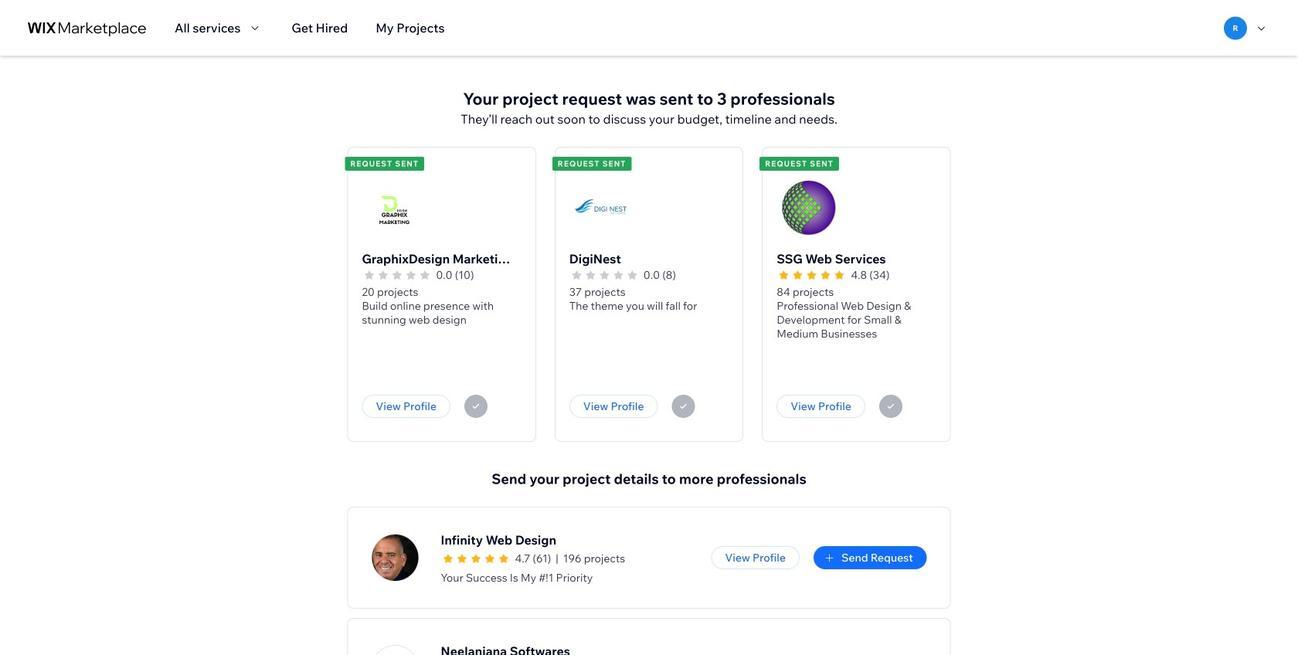 Task type: locate. For each thing, give the bounding box(es) containing it.
option group for diginest image
[[569, 268, 639, 285]]

option group
[[362, 268, 431, 285], [569, 268, 639, 285], [777, 268, 846, 285], [441, 552, 510, 569]]

ssg web services image
[[781, 180, 837, 236]]

graphixdesign marketing image
[[367, 180, 422, 236]]

infinity web design image
[[372, 535, 418, 581]]



Task type: describe. For each thing, give the bounding box(es) containing it.
diginest image
[[574, 180, 630, 236]]

option group for graphixdesign marketing image
[[362, 268, 431, 285]]

option group for ssg web services image
[[777, 268, 846, 285]]

neelanjana softwares image
[[372, 646, 418, 655]]



Task type: vqa. For each thing, say whether or not it's contained in the screenshot.
INFINITY WEB DESIGN image
yes



